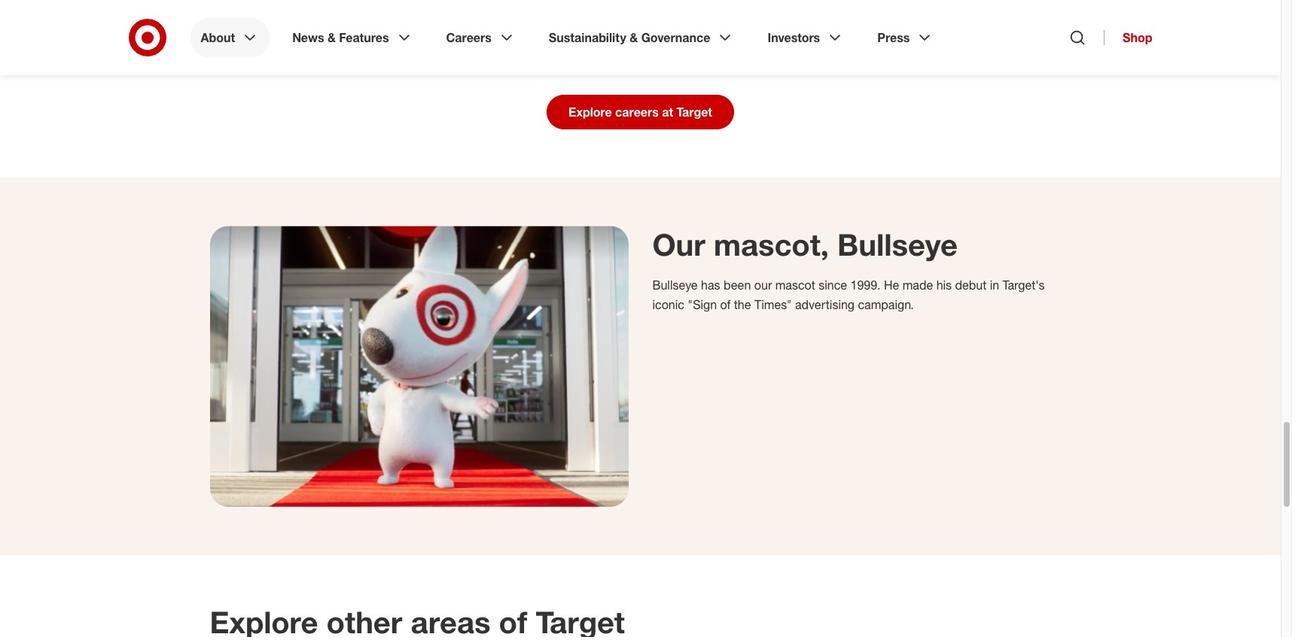 Task type: describe. For each thing, give the bounding box(es) containing it.
news & features link
[[282, 18, 424, 57]]

& for news
[[328, 30, 336, 45]]

& for sustainability
[[630, 30, 638, 45]]

has
[[701, 278, 720, 293]]

shop link
[[1104, 30, 1153, 45]]

since
[[819, 278, 847, 293]]

bullseye inside bullseye has been our mascot since 1999. he made his debut in target's iconic "sign of the times" advertising campaign.
[[653, 278, 698, 293]]

investors link
[[757, 18, 855, 57]]

careers
[[446, 30, 492, 45]]

made
[[903, 278, 933, 293]]

in
[[990, 278, 1000, 293]]

press
[[878, 30, 910, 45]]

our
[[653, 227, 706, 263]]

sustainability
[[549, 30, 627, 45]]

careers
[[615, 105, 659, 120]]

our mascot, bullseye
[[653, 227, 958, 263]]



Task type: locate. For each thing, give the bounding box(es) containing it.
0 vertical spatial bullseye
[[838, 227, 958, 263]]

sustainability & governance
[[549, 30, 711, 45]]

1 horizontal spatial &
[[630, 30, 638, 45]]

0 horizontal spatial &
[[328, 30, 336, 45]]

about
[[201, 30, 235, 45]]

bullseye
[[838, 227, 958, 263], [653, 278, 698, 293]]

press link
[[867, 18, 945, 57]]

& left governance at top
[[630, 30, 638, 45]]

news
[[292, 30, 324, 45]]

"sign
[[688, 298, 717, 313]]

investors
[[768, 30, 820, 45]]

& right "news"
[[328, 30, 336, 45]]

sustainability & governance link
[[538, 18, 745, 57]]

careers link
[[436, 18, 526, 57]]

iconic
[[653, 298, 685, 313]]

explore careers at target link
[[547, 95, 734, 130]]

0 horizontal spatial bullseye
[[653, 278, 698, 293]]

1 vertical spatial bullseye
[[653, 278, 698, 293]]

bullseye up iconic
[[653, 278, 698, 293]]

at
[[662, 105, 673, 120]]

shop
[[1123, 30, 1153, 45]]

1 horizontal spatial bullseye
[[838, 227, 958, 263]]

of
[[720, 298, 731, 313]]

news & features
[[292, 30, 389, 45]]

bullseye up he
[[838, 227, 958, 263]]

the
[[734, 298, 751, 313]]

2 & from the left
[[630, 30, 638, 45]]

he
[[884, 278, 900, 293]]

&
[[328, 30, 336, 45], [630, 30, 638, 45]]

target
[[677, 105, 713, 120]]

our
[[755, 278, 772, 293]]

mascot,
[[714, 227, 829, 263]]

1 & from the left
[[328, 30, 336, 45]]

campaign.
[[858, 298, 914, 313]]

times"
[[755, 298, 792, 313]]

features
[[339, 30, 389, 45]]

his
[[937, 278, 952, 293]]

about link
[[190, 18, 270, 57]]

bullseye has been our mascot since 1999. he made his debut in target's iconic "sign of the times" advertising campaign.
[[653, 278, 1045, 313]]

governance
[[641, 30, 711, 45]]

debut
[[955, 278, 987, 293]]

explore
[[569, 105, 612, 120]]

mascot
[[776, 278, 816, 293]]

target's
[[1003, 278, 1045, 293]]

advertising
[[795, 298, 855, 313]]

explore careers at target
[[569, 105, 713, 120]]

1999.
[[851, 278, 881, 293]]

been
[[724, 278, 751, 293]]



